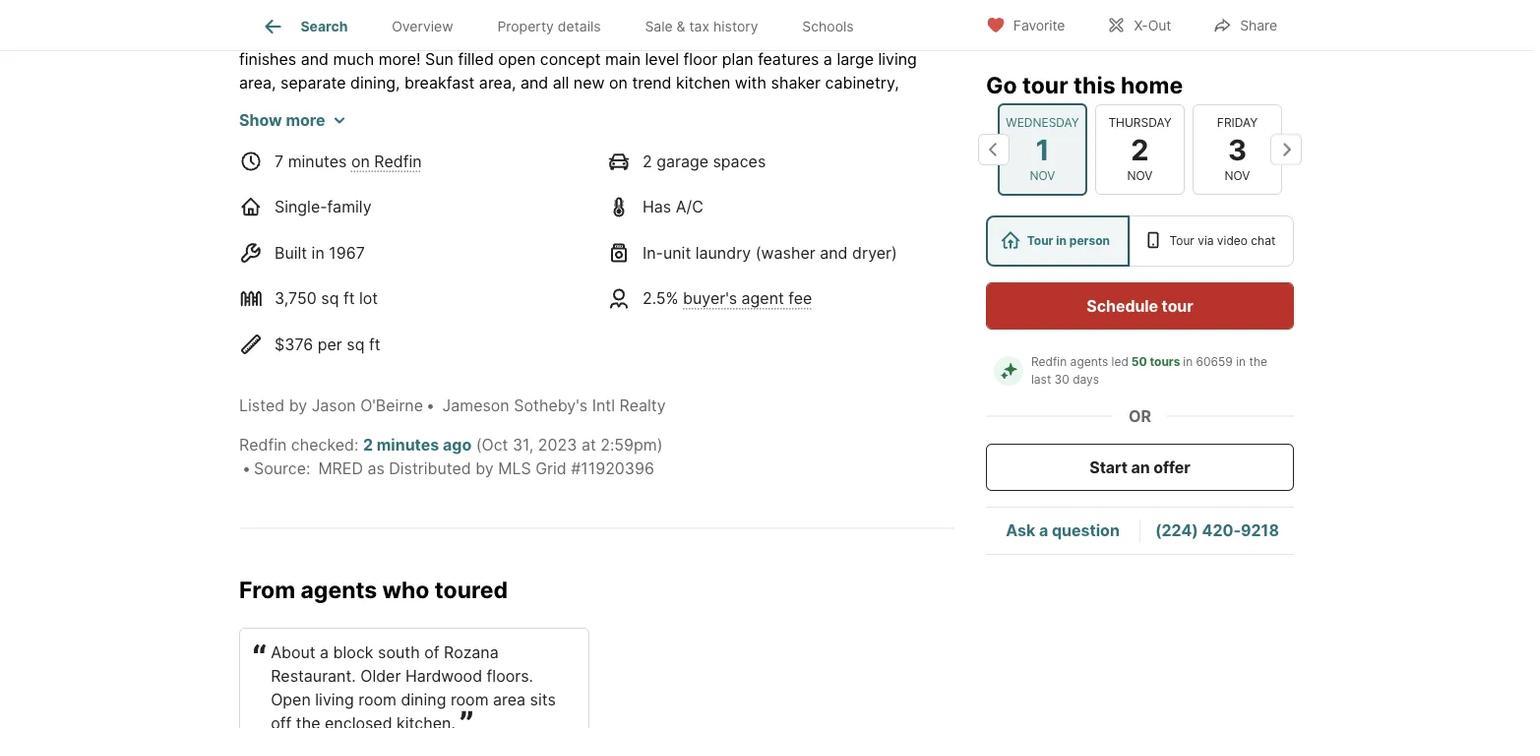 Task type: describe. For each thing, give the bounding box(es) containing it.
person
[[1070, 234, 1110, 248]]

sale
[[645, 18, 673, 35]]

minutes inside the redfin checked: 2 minutes ago (oct 31, 2023 at 2:59pm) • source: mred as distributed by mls grid # 11920396
[[377, 435, 439, 454]]

charming
[[239, 25, 311, 45]]

dual
[[725, 167, 757, 186]]

an
[[1131, 458, 1150, 477]]

about a block south of rozana restaurant.  older hardwood floors. open living room dining room area sits off the enclosed kitchen.
[[271, 643, 556, 729]]

and down open
[[521, 73, 548, 92]]

1 horizontal spatial main
[[666, 191, 701, 210]]

window,
[[625, 120, 686, 139]]

staged.
[[239, 262, 295, 281]]

plan
[[722, 49, 754, 68]]

open
[[498, 49, 536, 68]]

0 vertical spatial full
[[565, 120, 587, 139]]

0 horizontal spatial full
[[404, 143, 427, 163]]

(oct
[[476, 435, 508, 454]]

ask
[[1006, 521, 1036, 540]]

0 vertical spatial +
[[333, 143, 344, 163]]

property details tab
[[475, 3, 623, 50]]

sits
[[530, 690, 556, 709]]

as
[[367, 459, 385, 478]]

share button
[[1196, 4, 1294, 45]]

and down to
[[820, 243, 848, 262]]

appliance
[[681, 96, 753, 115]]

a inside charming rehabbed single family home in north park. all new  windows, kitchen, baths, fixtures, finishes and much more! sun filled open concept main level floor plan features a large living area, separate dining, breakfast area, and all new on trend kitchen with shaker cabinetry, designer tile backsplash, quartz counters, and stainless lg appliance package. lower level family room with luxury vinyl plank flooring, full size window, and plenty of space for entertaining + all new full bath with shower, and utility area with washer/dryer and sink. three upper level bedrooms with finished closets and all new bath with dual sinks and tub. great natural light throughout + beautiful hardwood flooring on main and upper level. enclosed yard with concrete patio. detached two-car garage. nice location in close proximity to amenities, northeastern illinois university, restaurants, shopping, nature preserves, and more! *home is staged.
[[824, 49, 832, 68]]

2 horizontal spatial family
[[439, 25, 484, 45]]

washer/dryer
[[718, 143, 817, 163]]

restaurant.
[[271, 666, 356, 685]]

single-
[[275, 197, 327, 216]]

open
[[271, 690, 311, 709]]

2023
[[538, 435, 577, 454]]

much
[[333, 49, 374, 68]]

wednesday 1 nov
[[1006, 115, 1079, 183]]

1 vertical spatial all
[[348, 143, 364, 163]]

1 horizontal spatial home
[[1121, 71, 1183, 98]]

31,
[[513, 435, 534, 454]]

&
[[677, 18, 686, 35]]

with down plan
[[735, 73, 767, 92]]

features
[[758, 49, 819, 68]]

redfin for redfin agents led 50 tours in 60659
[[1031, 355, 1067, 369]]

x-out button
[[1090, 4, 1188, 45]]

natural
[[239, 191, 291, 210]]

2 vertical spatial level
[[287, 167, 321, 186]]

with up 7 minutes on redfin
[[330, 120, 362, 139]]

2.5%
[[643, 289, 679, 308]]

two-
[[468, 214, 503, 233]]

lower
[[830, 96, 875, 115]]

separate
[[281, 73, 346, 92]]

single-family
[[275, 197, 372, 216]]

mls
[[498, 459, 531, 478]]

1 vertical spatial bath
[[651, 167, 684, 186]]

checked:
[[291, 435, 359, 454]]

ask a question link
[[1006, 521, 1120, 540]]

1 horizontal spatial room
[[358, 690, 397, 709]]

0 vertical spatial ft
[[343, 289, 355, 308]]

in left north
[[534, 25, 547, 45]]

0 vertical spatial main
[[605, 49, 641, 68]]

o'beirne
[[360, 396, 423, 415]]

patio.
[[346, 214, 387, 233]]

beautiful
[[433, 191, 498, 210]]

2 inside the thursday 2 nov
[[1131, 132, 1149, 167]]

dryer)
[[852, 243, 897, 262]]

0 vertical spatial on
[[609, 73, 628, 92]]

property
[[497, 18, 554, 35]]

and up level. at top
[[803, 167, 831, 186]]

about
[[271, 643, 316, 662]]

2 vertical spatial on
[[643, 191, 661, 210]]

list box containing tour in person
[[986, 216, 1294, 267]]

with up detached
[[405, 167, 437, 186]]

2 area, from the left
[[479, 73, 516, 92]]

start an offer
[[1090, 458, 1191, 477]]

northeastern
[[239, 238, 338, 257]]

detached
[[392, 214, 464, 233]]

at
[[582, 435, 596, 454]]

schedule
[[1087, 296, 1158, 315]]

shopping,
[[569, 238, 642, 257]]

a for ask a question
[[1039, 521, 1048, 540]]

realty
[[620, 396, 666, 415]]

1 vertical spatial +
[[418, 191, 429, 210]]

sun
[[425, 49, 454, 68]]

to
[[827, 214, 842, 233]]

with down window,
[[682, 143, 714, 163]]

0 vertical spatial minutes
[[288, 151, 347, 171]]

proximity
[[754, 214, 823, 233]]

tour for schedule
[[1162, 296, 1193, 315]]

dining,
[[350, 73, 400, 92]]

living inside charming rehabbed single family home in north park. all new  windows, kitchen, baths, fixtures, finishes and much more! sun filled open concept main level floor plan features a large living area, separate dining, breakfast area, and all new on trend kitchen with shaker cabinetry, designer tile backsplash, quartz counters, and stainless lg appliance package. lower level family room with luxury vinyl plank flooring, full size window, and plenty of space for entertaining + all new full bath with shower, and utility area with washer/dryer and sink. three upper level bedrooms with finished closets and all new bath with dual sinks and tub. great natural light throughout + beautiful hardwood flooring on main and upper level. enclosed yard with concrete patio. detached two-car garage. nice location in close proximity to amenities, northeastern illinois university, restaurants, shopping, nature preserves, and more! *home is staged.
[[878, 49, 917, 68]]

(224) 420-9218
[[1155, 521, 1279, 540]]

this
[[1074, 71, 1116, 98]]

and down size
[[568, 143, 596, 163]]

friday 3 nov
[[1217, 115, 1258, 183]]

2:59pm)
[[601, 435, 663, 454]]

and up close
[[706, 191, 734, 210]]

1 vertical spatial sq
[[347, 334, 365, 354]]

tour for go
[[1022, 71, 1068, 98]]

friday
[[1217, 115, 1258, 130]]

designer
[[239, 96, 304, 115]]

in right 'tours'
[[1183, 355, 1193, 369]]

rehabbed
[[315, 25, 387, 45]]

park.
[[599, 25, 636, 45]]

of inside charming rehabbed single family home in north park. all new  windows, kitchen, baths, fixtures, finishes and much more! sun filled open concept main level floor plan features a large living area, separate dining, breakfast area, and all new on trend kitchen with shaker cabinetry, designer tile backsplash, quartz counters, and stainless lg appliance package. lower level family room with luxury vinyl plank flooring, full size window, and plenty of space for entertaining + all new full bath with shower, and utility area with washer/dryer and sink. three upper level bedrooms with finished closets and all new bath with dual sinks and tub. great natural light throughout + beautiful hardwood flooring on main and upper level. enclosed yard with concrete patio. detached two-car garage. nice location in close proximity to amenities, northeastern illinois university, restaurants, shopping, nature preserves, and more! *home is staged.
[[773, 120, 788, 139]]

schools tab
[[780, 3, 876, 50]]

location
[[630, 214, 689, 233]]

jason
[[312, 396, 356, 415]]

the inside about a block south of rozana restaurant.  older hardwood floors. open living room dining room area sits off the enclosed kitchen.
[[296, 714, 320, 729]]

shower,
[[506, 143, 563, 163]]

go
[[986, 71, 1017, 98]]

listed by jason o'beirne • jameson sotheby's intl realty
[[239, 396, 666, 415]]

of inside about a block south of rozana restaurant.  older hardwood floors. open living room dining room area sits off the enclosed kitchen.
[[424, 643, 439, 662]]

history
[[714, 18, 758, 35]]

by inside the redfin checked: 2 minutes ago (oct 31, 2023 at 2:59pm) • source: mred as distributed by mls grid # 11920396
[[476, 459, 494, 478]]

and down "appliance"
[[690, 120, 718, 139]]

room inside charming rehabbed single family home in north park. all new  windows, kitchen, baths, fixtures, finishes and much more! sun filled open concept main level floor plan features a large living area, separate dining, breakfast area, and all new on trend kitchen with shaker cabinetry, designer tile backsplash, quartz counters, and stainless lg appliance package. lower level family room with luxury vinyl plank flooring, full size window, and plenty of space for entertaining + all new full bath with shower, and utility area with washer/dryer and sink. three upper level bedrooms with finished closets and all new bath with dual sinks and tub. great natural light throughout + beautiful hardwood flooring on main and upper level. enclosed yard with concrete patio. detached two-car garage. nice location in close proximity to amenities, northeastern illinois university, restaurants, shopping, nature preserves, and more! *home is staged.
[[288, 120, 326, 139]]

in the last 30 days
[[1031, 355, 1271, 387]]

start
[[1090, 458, 1128, 477]]

favorite button
[[969, 4, 1082, 45]]

kitchen
[[676, 73, 731, 92]]

7 minutes on redfin
[[275, 151, 422, 171]]

intl
[[592, 396, 615, 415]]

share
[[1240, 17, 1277, 34]]

x-
[[1134, 17, 1148, 34]]

0 horizontal spatial by
[[289, 396, 307, 415]]

days
[[1073, 373, 1099, 387]]

in right built at the left top of page
[[312, 243, 325, 262]]

1 vertical spatial upper
[[738, 191, 781, 210]]

tax
[[689, 18, 710, 35]]



Task type: locate. For each thing, give the bounding box(es) containing it.
redfin inside the redfin checked: 2 minutes ago (oct 31, 2023 at 2:59pm) • source: mred as distributed by mls grid # 11920396
[[239, 435, 287, 454]]

1 vertical spatial area
[[493, 690, 526, 709]]

and down proximity
[[781, 238, 809, 257]]

main up location
[[666, 191, 701, 210]]

home
[[488, 25, 530, 45], [1121, 71, 1183, 98]]

the right 'off'
[[296, 714, 320, 729]]

and up tub.
[[821, 143, 849, 163]]

0 horizontal spatial sq
[[321, 289, 339, 308]]

yard
[[901, 191, 934, 210]]

1 nov from the left
[[1030, 169, 1055, 183]]

tour for tour in person
[[1027, 234, 1054, 248]]

amenities,
[[846, 214, 922, 233]]

0 vertical spatial all
[[553, 73, 569, 92]]

level up trend
[[645, 49, 679, 68]]

in right "60659"
[[1236, 355, 1246, 369]]

2 vertical spatial all
[[594, 167, 610, 186]]

1 horizontal spatial the
[[1249, 355, 1268, 369]]

*home
[[860, 238, 912, 257]]

2 horizontal spatial 2
[[1131, 132, 1149, 167]]

2 vertical spatial redfin
[[239, 435, 287, 454]]

$376 per sq ft
[[275, 334, 380, 354]]

filled
[[458, 49, 494, 68]]

nov down 1
[[1030, 169, 1055, 183]]

bath up has a/c
[[651, 167, 684, 186]]

overview tab
[[370, 3, 475, 50]]

0 horizontal spatial redfin
[[239, 435, 287, 454]]

0 vertical spatial agents
[[1070, 355, 1108, 369]]

nov inside wednesday 1 nov
[[1030, 169, 1055, 183]]

nov for 3
[[1225, 169, 1250, 183]]

room down "tile"
[[288, 120, 326, 139]]

0 horizontal spatial nov
[[1030, 169, 1055, 183]]

in-unit laundry (washer and dryer)
[[643, 243, 897, 262]]

tour via video chat
[[1170, 234, 1276, 248]]

charming rehabbed single family home in north park. all new  windows, kitchen, baths, fixtures, finishes and much more! sun filled open concept main level floor plan features a large living area, separate dining, breakfast area, and all new on trend kitchen with shaker cabinetry, designer tile backsplash, quartz counters, and stainless lg appliance package. lower level family room with luxury vinyl plank flooring, full size window, and plenty of space for entertaining + all new full bath with shower, and utility area with washer/dryer and sink. three upper level bedrooms with finished closets and all new bath with dual sinks and tub. great natural light throughout + beautiful hardwood flooring on main and upper level. enclosed yard with concrete patio. detached two-car garage. nice location in close proximity to amenities, northeastern illinois university, restaurants, shopping, nature preserves, and more! *home is staged.
[[239, 25, 948, 281]]

a right ask
[[1039, 521, 1048, 540]]

1 horizontal spatial agents
[[1070, 355, 1108, 369]]

concrete
[[275, 214, 341, 233]]

question
[[1052, 521, 1120, 540]]

1 tour from the left
[[1027, 234, 1054, 248]]

(224)
[[1155, 521, 1199, 540]]

distributed
[[389, 459, 471, 478]]

in inside option
[[1056, 234, 1067, 248]]

1 vertical spatial agents
[[301, 576, 377, 604]]

1 horizontal spatial +
[[418, 191, 429, 210]]

main
[[605, 49, 641, 68], [666, 191, 701, 210]]

1 vertical spatial level
[[880, 96, 914, 115]]

2 horizontal spatial level
[[880, 96, 914, 115]]

on up location
[[643, 191, 661, 210]]

full
[[565, 120, 587, 139], [404, 143, 427, 163]]

of down package.
[[773, 120, 788, 139]]

1 vertical spatial a
[[1039, 521, 1048, 540]]

2 horizontal spatial all
[[594, 167, 610, 186]]

0 vertical spatial area
[[645, 143, 678, 163]]

agent
[[742, 289, 784, 308]]

family up filled
[[439, 25, 484, 45]]

shaker
[[771, 73, 821, 92]]

ft
[[343, 289, 355, 308], [369, 334, 380, 354]]

+ up detached
[[418, 191, 429, 210]]

0 vertical spatial home
[[488, 25, 530, 45]]

0 vertical spatial tour
[[1022, 71, 1068, 98]]

None button
[[998, 103, 1088, 196], [1095, 104, 1185, 195], [1193, 104, 1282, 195], [998, 103, 1088, 196], [1095, 104, 1185, 195], [1193, 104, 1282, 195]]

area inside about a block south of rozana restaurant.  older hardwood floors. open living room dining room area sits off the enclosed kitchen.
[[493, 690, 526, 709]]

1 vertical spatial by
[[476, 459, 494, 478]]

2 down thursday
[[1131, 132, 1149, 167]]

bath down the vinyl
[[431, 143, 465, 163]]

baths,
[[837, 25, 883, 45]]

block
[[333, 643, 374, 662]]

level up 'light'
[[287, 167, 321, 186]]

1 vertical spatial main
[[666, 191, 701, 210]]

minutes right the "7"
[[288, 151, 347, 171]]

0 horizontal spatial more!
[[379, 49, 421, 68]]

hardwood
[[503, 191, 577, 210]]

redfin up last
[[1031, 355, 1067, 369]]

0 vertical spatial level
[[645, 49, 679, 68]]

1 vertical spatial family
[[239, 120, 283, 139]]

tour for tour via video chat
[[1170, 234, 1195, 248]]

ft left lot
[[343, 289, 355, 308]]

source:
[[254, 459, 310, 478]]

2 horizontal spatial room
[[451, 690, 489, 709]]

single
[[391, 25, 435, 45]]

sale & tax history tab
[[623, 3, 780, 50]]

floors.
[[487, 666, 533, 685]]

nov inside friday 3 nov
[[1225, 169, 1250, 183]]

tour via video chat option
[[1130, 216, 1294, 267]]

upper up natural
[[239, 167, 283, 186]]

1 horizontal spatial more!
[[814, 238, 856, 257]]

throughout
[[332, 191, 414, 210]]

1 horizontal spatial •
[[426, 396, 435, 415]]

1 vertical spatial tour
[[1162, 296, 1193, 315]]

tour
[[1022, 71, 1068, 98], [1162, 296, 1193, 315]]

0 horizontal spatial tour
[[1022, 71, 1068, 98]]

sale & tax history
[[645, 18, 758, 35]]

3
[[1228, 132, 1247, 167]]

with down plank
[[469, 143, 501, 163]]

1 vertical spatial minutes
[[377, 435, 439, 454]]

area
[[645, 143, 678, 163], [493, 690, 526, 709]]

list box
[[986, 216, 1294, 267]]

area,
[[239, 73, 276, 92], [479, 73, 516, 92]]

1 vertical spatial •
[[242, 459, 251, 478]]

by left jason
[[289, 396, 307, 415]]

area, up counters,
[[479, 73, 516, 92]]

0 horizontal spatial family
[[239, 120, 283, 139]]

dining
[[401, 690, 446, 709]]

room down hardwood in the left of the page
[[451, 690, 489, 709]]

level down cabinetry,
[[880, 96, 914, 115]]

1 horizontal spatial bath
[[651, 167, 684, 186]]

2 inside the redfin checked: 2 minutes ago (oct 31, 2023 at 2:59pm) • source: mred as distributed by mls grid # 11920396
[[363, 435, 373, 454]]

0 horizontal spatial home
[[488, 25, 530, 45]]

tab list containing search
[[239, 0, 892, 50]]

light
[[295, 191, 327, 210]]

cabinetry,
[[825, 73, 899, 92]]

0 horizontal spatial area
[[493, 690, 526, 709]]

main down park.
[[605, 49, 641, 68]]

2.5% buyer's agent fee
[[643, 289, 812, 308]]

2 nov from the left
[[1127, 169, 1153, 183]]

agents up block
[[301, 576, 377, 604]]

in inside in the last 30 days
[[1236, 355, 1246, 369]]

0 vertical spatial by
[[289, 396, 307, 415]]

living inside about a block south of rozana restaurant.  older hardwood floors. open living room dining room area sits off the enclosed kitchen.
[[315, 690, 354, 709]]

2 horizontal spatial on
[[643, 191, 661, 210]]

1 horizontal spatial upper
[[738, 191, 781, 210]]

area down floors. at bottom left
[[493, 690, 526, 709]]

tour left via
[[1170, 234, 1195, 248]]

0 horizontal spatial agents
[[301, 576, 377, 604]]

ft right per
[[369, 334, 380, 354]]

lot
[[359, 289, 378, 308]]

redfin down luxury
[[374, 151, 422, 171]]

room down older
[[358, 690, 397, 709]]

large
[[837, 49, 874, 68]]

more! down the single
[[379, 49, 421, 68]]

thursday 2 nov
[[1109, 115, 1172, 183]]

tours
[[1150, 355, 1181, 369]]

and up the flooring,
[[555, 96, 583, 115]]

0 horizontal spatial minutes
[[288, 151, 347, 171]]

0 horizontal spatial of
[[424, 643, 439, 662]]

in left close
[[693, 214, 706, 233]]

0 horizontal spatial level
[[287, 167, 321, 186]]

nov for 1
[[1030, 169, 1055, 183]]

agents for from
[[301, 576, 377, 604]]

with up a/c
[[689, 167, 721, 186]]

upper
[[239, 167, 283, 186], [738, 191, 781, 210]]

plank
[[455, 120, 495, 139]]

agents up days
[[1070, 355, 1108, 369]]

2 tour from the left
[[1170, 234, 1195, 248]]

0 horizontal spatial ft
[[343, 289, 355, 308]]

car
[[503, 214, 527, 233]]

0 vertical spatial of
[[773, 120, 788, 139]]

redfin agents led 50 tours in 60659
[[1031, 355, 1233, 369]]

on redfin link
[[351, 151, 422, 171]]

nov down thursday
[[1127, 169, 1153, 183]]

windows,
[[699, 25, 769, 45]]

family down bedrooms
[[327, 197, 372, 216]]

0 vertical spatial living
[[878, 49, 917, 68]]

0 horizontal spatial bath
[[431, 143, 465, 163]]

more
[[286, 110, 325, 129]]

tab list
[[239, 0, 892, 50]]

all down concept
[[553, 73, 569, 92]]

+ up bedrooms
[[333, 143, 344, 163]]

size
[[591, 120, 621, 139]]

1 vertical spatial on
[[351, 151, 370, 171]]

search link
[[261, 15, 348, 38]]

1 horizontal spatial by
[[476, 459, 494, 478]]

2 up as
[[363, 435, 373, 454]]

sq right 3,750
[[321, 289, 339, 308]]

the right "60659"
[[1249, 355, 1268, 369]]

grid
[[536, 459, 567, 478]]

all up flooring
[[594, 167, 610, 186]]

in left person
[[1056, 234, 1067, 248]]

0 horizontal spatial living
[[315, 690, 354, 709]]

0 horizontal spatial main
[[605, 49, 641, 68]]

tour left person
[[1027, 234, 1054, 248]]

nature
[[647, 238, 694, 257]]

redfin up source: at the bottom
[[239, 435, 287, 454]]

of up hardwood in the left of the page
[[424, 643, 439, 662]]

minutes up distributed
[[377, 435, 439, 454]]

all up bedrooms
[[348, 143, 364, 163]]

0 horizontal spatial +
[[333, 143, 344, 163]]

1 vertical spatial of
[[424, 643, 439, 662]]

1 horizontal spatial ft
[[369, 334, 380, 354]]

1 vertical spatial redfin
[[1031, 355, 1067, 369]]

on up stainless
[[609, 73, 628, 92]]

1
[[1036, 132, 1050, 167]]

(washer
[[756, 243, 816, 262]]

0 horizontal spatial the
[[296, 714, 320, 729]]

upper down dual
[[738, 191, 781, 210]]

• left source: at the bottom
[[242, 459, 251, 478]]

0 vertical spatial more!
[[379, 49, 421, 68]]

0 vertical spatial •
[[426, 396, 435, 415]]

nov down the 3
[[1225, 169, 1250, 183]]

area inside charming rehabbed single family home in north park. all new  windows, kitchen, baths, fixtures, finishes and much more! sun filled open concept main level floor plan features a large living area, separate dining, breakfast area, and all new on trend kitchen with shaker cabinetry, designer tile backsplash, quartz counters, and stainless lg appliance package. lower level family room with luxury vinyl plank flooring, full size window, and plenty of space for entertaining + all new full bath with shower, and utility area with washer/dryer and sink. three upper level bedrooms with finished closets and all new bath with dual sinks and tub. great natural light throughout + beautiful hardwood flooring on main and upper level. enclosed yard with concrete patio. detached two-car garage. nice location in close proximity to amenities, northeastern illinois university, restaurants, shopping, nature preserves, and more! *home is staged.
[[645, 143, 678, 163]]

via
[[1198, 234, 1214, 248]]

ask a question
[[1006, 521, 1120, 540]]

0 horizontal spatial all
[[348, 143, 364, 163]]

bedrooms
[[325, 167, 400, 186]]

420-
[[1202, 521, 1241, 540]]

area down window,
[[645, 143, 678, 163]]

0 horizontal spatial tour
[[1027, 234, 1054, 248]]

1 horizontal spatial redfin
[[374, 151, 422, 171]]

hardwood
[[405, 666, 482, 685]]

home up open
[[488, 25, 530, 45]]

1 vertical spatial home
[[1121, 71, 1183, 98]]

0 vertical spatial family
[[439, 25, 484, 45]]

on up 'throughout' at the left top
[[351, 151, 370, 171]]

1 horizontal spatial tour
[[1170, 234, 1195, 248]]

kitchen,
[[773, 25, 832, 45]]

tour in person option
[[986, 216, 1130, 267]]

utility
[[600, 143, 641, 163]]

0 vertical spatial the
[[1249, 355, 1268, 369]]

a up restaurant.
[[320, 643, 329, 662]]

lg
[[657, 96, 677, 115]]

1 horizontal spatial full
[[565, 120, 587, 139]]

2 right utility
[[643, 151, 652, 171]]

0 vertical spatial bath
[[431, 143, 465, 163]]

nov inside the thursday 2 nov
[[1127, 169, 1153, 183]]

new
[[663, 25, 694, 45], [574, 73, 605, 92], [369, 143, 400, 163], [615, 167, 646, 186]]

a left large
[[824, 49, 832, 68]]

0 vertical spatial sq
[[321, 289, 339, 308]]

luxury
[[366, 120, 412, 139]]

tour up 'wednesday'
[[1022, 71, 1068, 98]]

0 horizontal spatial on
[[351, 151, 370, 171]]

property details
[[497, 18, 601, 35]]

agents for redfin
[[1070, 355, 1108, 369]]

a/c
[[676, 197, 704, 216]]

nov for 2
[[1127, 169, 1153, 183]]

home up thursday
[[1121, 71, 1183, 98]]

unit
[[663, 243, 691, 262]]

and up flooring
[[562, 167, 590, 186]]

1 area, from the left
[[239, 73, 276, 92]]

full left size
[[565, 120, 587, 139]]

tile
[[308, 96, 331, 115]]

0 vertical spatial upper
[[239, 167, 283, 186]]

close
[[710, 214, 750, 233]]

1 horizontal spatial a
[[824, 49, 832, 68]]

•
[[426, 396, 435, 415], [242, 459, 251, 478]]

package.
[[757, 96, 825, 115]]

home inside charming rehabbed single family home in north park. all new  windows, kitchen, baths, fixtures, finishes and much more! sun filled open concept main level floor plan features a large living area, separate dining, breakfast area, and all new on trend kitchen with shaker cabinetry, designer tile backsplash, quartz counters, and stainless lg appliance package. lower level family room with luxury vinyl plank flooring, full size window, and plenty of space for entertaining + all new full bath with shower, and utility area with washer/dryer and sink. three upper level bedrooms with finished closets and all new bath with dual sinks and tub. great natural light throughout + beautiful hardwood flooring on main and upper level. enclosed yard with concrete patio. detached two-car garage. nice location in close proximity to amenities, northeastern illinois university, restaurants, shopping, nature preserves, and more! *home is staged.
[[488, 25, 530, 45]]

0 horizontal spatial room
[[288, 120, 326, 139]]

entertaining
[[239, 143, 329, 163]]

has
[[643, 197, 671, 216]]

1 vertical spatial living
[[315, 690, 354, 709]]

0 horizontal spatial •
[[242, 459, 251, 478]]

0 vertical spatial a
[[824, 49, 832, 68]]

1 horizontal spatial on
[[609, 73, 628, 92]]

fee
[[789, 289, 812, 308]]

toured
[[435, 576, 508, 604]]

the
[[1249, 355, 1268, 369], [296, 714, 320, 729]]

1 horizontal spatial area,
[[479, 73, 516, 92]]

2 horizontal spatial a
[[1039, 521, 1048, 540]]

1 horizontal spatial 2
[[643, 151, 652, 171]]

garage.
[[531, 214, 587, 233]]

1 vertical spatial ft
[[369, 334, 380, 354]]

living down restaurant.
[[315, 690, 354, 709]]

1 horizontal spatial all
[[553, 73, 569, 92]]

living down 'fixtures,'
[[878, 49, 917, 68]]

tour inside button
[[1162, 296, 1193, 315]]

kitchen.
[[397, 714, 455, 729]]

next image
[[1271, 134, 1302, 165]]

show
[[239, 110, 282, 129]]

2 vertical spatial family
[[327, 197, 372, 216]]

and up the "separate"
[[301, 49, 329, 68]]

0 horizontal spatial upper
[[239, 167, 283, 186]]

2 horizontal spatial nov
[[1225, 169, 1250, 183]]

the inside in the last 30 days
[[1249, 355, 1268, 369]]

1 vertical spatial full
[[404, 143, 427, 163]]

2 horizontal spatial redfin
[[1031, 355, 1067, 369]]

area, down finishes on the left top
[[239, 73, 276, 92]]

full down the vinyl
[[404, 143, 427, 163]]

all
[[641, 25, 659, 45]]

• right o'beirne
[[426, 396, 435, 415]]

finished
[[441, 167, 500, 186]]

by down (oct
[[476, 459, 494, 478]]

with down natural
[[239, 214, 271, 233]]

• inside the redfin checked: 2 minutes ago (oct 31, 2023 at 2:59pm) • source: mred as distributed by mls grid # 11920396
[[242, 459, 251, 478]]

start an offer button
[[986, 444, 1294, 491]]

3 nov from the left
[[1225, 169, 1250, 183]]

a for about a block south of rozana restaurant.  older hardwood floors. open living room dining room area sits off the enclosed kitchen.
[[320, 643, 329, 662]]

go tour this home
[[986, 71, 1183, 98]]

family down designer
[[239, 120, 283, 139]]

1 horizontal spatial nov
[[1127, 169, 1153, 183]]

sq right per
[[347, 334, 365, 354]]

more! down to
[[814, 238, 856, 257]]

previous image
[[978, 134, 1010, 165]]

a inside about a block south of rozana restaurant.  older hardwood floors. open living room dining room area sits off the enclosed kitchen.
[[320, 643, 329, 662]]

redfin for redfin checked: 2 minutes ago (oct 31, 2023 at 2:59pm) • source: mred as distributed by mls grid # 11920396
[[239, 435, 287, 454]]

favorite
[[1014, 17, 1065, 34]]

closets
[[504, 167, 557, 186]]

show more
[[239, 110, 325, 129]]

tour right the schedule
[[1162, 296, 1193, 315]]



Task type: vqa. For each thing, say whether or not it's contained in the screenshot.
Real Estate Agents ▾ link
no



